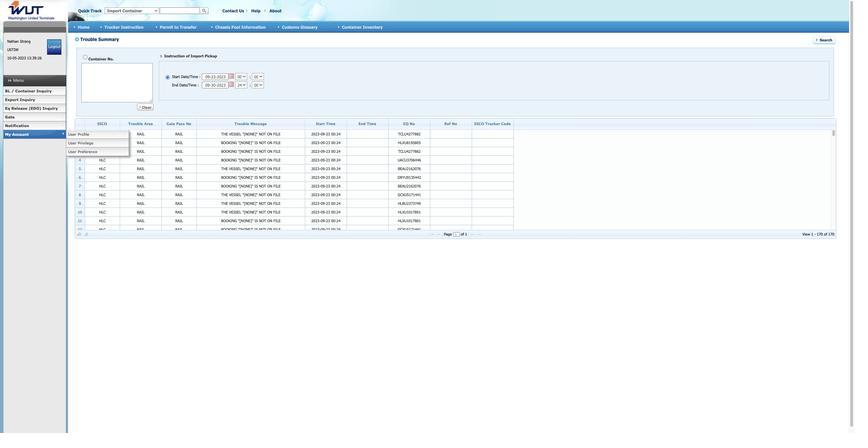 Task type: locate. For each thing, give the bounding box(es) containing it.
user profile link
[[66, 130, 129, 139]]

user down user privilege
[[68, 149, 76, 154]]

my account link
[[3, 130, 66, 139]]

0 vertical spatial inquiry
[[36, 89, 52, 93]]

notification
[[5, 123, 29, 128]]

user left profile
[[68, 132, 76, 136]]

0 horizontal spatial container
[[15, 89, 35, 93]]

user for user profile
[[68, 132, 76, 136]]

inquiry for container
[[36, 89, 52, 93]]

container left inventory
[[342, 25, 362, 29]]

gate link
[[3, 113, 66, 121]]

1 horizontal spatial container
[[342, 25, 362, 29]]

0 vertical spatial container
[[342, 25, 362, 29]]

about link
[[270, 8, 282, 13]]

container
[[342, 25, 362, 29], [15, 89, 35, 93]]

preference
[[78, 149, 97, 154]]

2 vertical spatial user
[[68, 149, 76, 154]]

container inventory
[[342, 25, 383, 29]]

customs glossary
[[282, 25, 318, 29]]

None text field
[[160, 7, 200, 14]]

track
[[91, 8, 102, 13]]

transfer
[[180, 25, 197, 29]]

inquiry down bl / container inquiry in the top left of the page
[[20, 97, 35, 102]]

user down user profile
[[68, 141, 76, 145]]

3 user from the top
[[68, 149, 76, 154]]

0 vertical spatial user
[[68, 132, 76, 136]]

user for user preference
[[68, 149, 76, 154]]

inquiry right (edo)
[[43, 106, 58, 110]]

trucker
[[104, 25, 120, 29]]

container up export inquiry
[[15, 89, 35, 93]]

inquiry up export inquiry link
[[36, 89, 52, 93]]

chassis pool information
[[215, 25, 266, 29]]

user
[[68, 132, 76, 136], [68, 141, 76, 145], [68, 149, 76, 154]]

my account
[[5, 132, 29, 136]]

nathan strang
[[7, 39, 31, 43]]

instruction
[[121, 25, 144, 29]]

05-
[[13, 56, 18, 60]]

nathan
[[7, 39, 19, 43]]

1 vertical spatial user
[[68, 141, 76, 145]]

13:39:26
[[27, 56, 42, 60]]

eq release (edo) inquiry link
[[3, 104, 66, 113]]

us
[[239, 8, 244, 13]]

user profile
[[68, 132, 89, 136]]

2 vertical spatial inquiry
[[43, 106, 58, 110]]

inquiry for (edo)
[[43, 106, 58, 110]]

profile
[[78, 132, 89, 136]]

inquiry
[[36, 89, 52, 93], [20, 97, 35, 102], [43, 106, 58, 110]]

chassis
[[215, 25, 230, 29]]

2 user from the top
[[68, 141, 76, 145]]

my
[[5, 132, 11, 136]]

/
[[11, 89, 14, 93]]

home
[[78, 25, 89, 29]]

ustiw
[[7, 47, 18, 52]]

quick
[[78, 8, 89, 13]]

1 user from the top
[[68, 132, 76, 136]]

1 vertical spatial container
[[15, 89, 35, 93]]

glossary
[[300, 25, 318, 29]]

permit
[[160, 25, 173, 29]]

notification link
[[3, 121, 66, 130]]

contact us
[[222, 8, 244, 13]]



Task type: describe. For each thing, give the bounding box(es) containing it.
inventory
[[363, 25, 383, 29]]

contact
[[222, 8, 238, 13]]

eq
[[5, 106, 10, 110]]

contact us link
[[222, 8, 244, 13]]

gate
[[5, 115, 15, 119]]

user privilege link
[[66, 139, 129, 147]]

customs
[[282, 25, 299, 29]]

user privilege
[[68, 141, 93, 145]]

export
[[5, 97, 19, 102]]

about
[[270, 8, 282, 13]]

account
[[12, 132, 29, 136]]

(edo)
[[29, 106, 41, 110]]

trucker instruction
[[104, 25, 144, 29]]

10-
[[7, 56, 13, 60]]

export inquiry link
[[3, 95, 66, 104]]

bl
[[5, 89, 10, 93]]

pool
[[231, 25, 240, 29]]

help
[[251, 8, 260, 13]]

bl / container inquiry
[[5, 89, 52, 93]]

user preference link
[[66, 147, 129, 156]]

to
[[174, 25, 179, 29]]

privilege
[[78, 141, 93, 145]]

10-05-2023 13:39:26
[[7, 56, 42, 60]]

help link
[[251, 8, 260, 13]]

bl / container inquiry link
[[3, 87, 66, 95]]

release
[[11, 106, 27, 110]]

user preference
[[68, 149, 97, 154]]

user for user privilege
[[68, 141, 76, 145]]

export inquiry
[[5, 97, 35, 102]]

login image
[[47, 39, 61, 55]]

eq release (edo) inquiry
[[5, 106, 58, 110]]

information
[[241, 25, 266, 29]]

quick track
[[78, 8, 102, 13]]

2023
[[18, 56, 26, 60]]

1 vertical spatial inquiry
[[20, 97, 35, 102]]

strang
[[20, 39, 31, 43]]

permit to transfer
[[160, 25, 197, 29]]



Task type: vqa. For each thing, say whether or not it's contained in the screenshot.
10-05-2023 12:02:48
no



